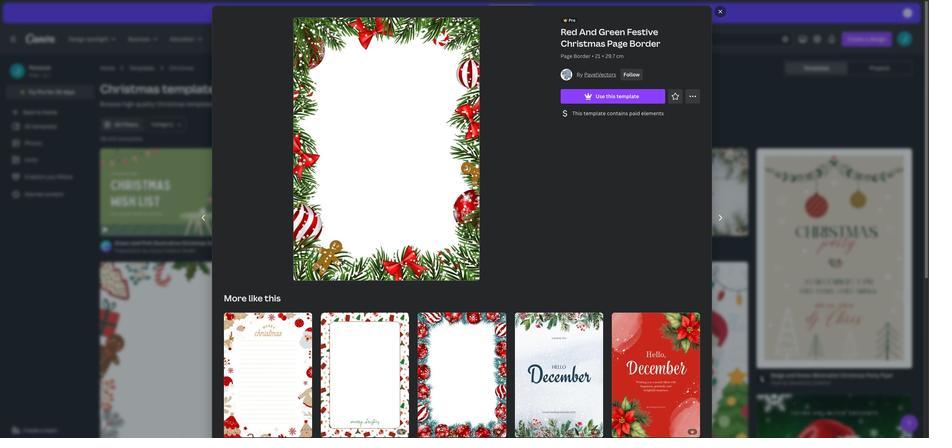 Task type: locate. For each thing, give the bounding box(es) containing it.
white beige red illustrative christmas page border image
[[224, 313, 312, 438]]

Templates button
[[786, 62, 848, 74]]

beige and green minimalist christmas party flyer image
[[757, 149, 912, 369]]

merry christmas holiday presentation image
[[593, 149, 748, 236]]

Projects button
[[849, 62, 911, 74]]

red and green festive christmas page border image
[[293, 18, 480, 281], [264, 149, 420, 369]]

grey simple hello december a4 document image
[[515, 313, 603, 438]]

None search field
[[575, 32, 793, 46]]

white and red simple merry christmas poster image
[[593, 263, 748, 439]]



Task type: describe. For each thing, give the bounding box(es) containing it.
green & white simple merry christmas flyer (a4) image
[[429, 331, 584, 439]]

red simple christmas border a4 image
[[100, 263, 256, 439]]

red and white floral hello december flyer image
[[612, 313, 700, 438]]

top level navigation element
[[64, 32, 306, 46]]

green red illustrated christmas page border image
[[321, 313, 409, 438]]

red and white and blue festive christmas page border image
[[418, 313, 506, 438]]

red illustrative merry christmas instagram post image
[[429, 149, 584, 304]]

green christmas party flyer image
[[757, 395, 912, 439]]



Task type: vqa. For each thing, say whether or not it's contained in the screenshot.
'Life' at the left bottom
no



